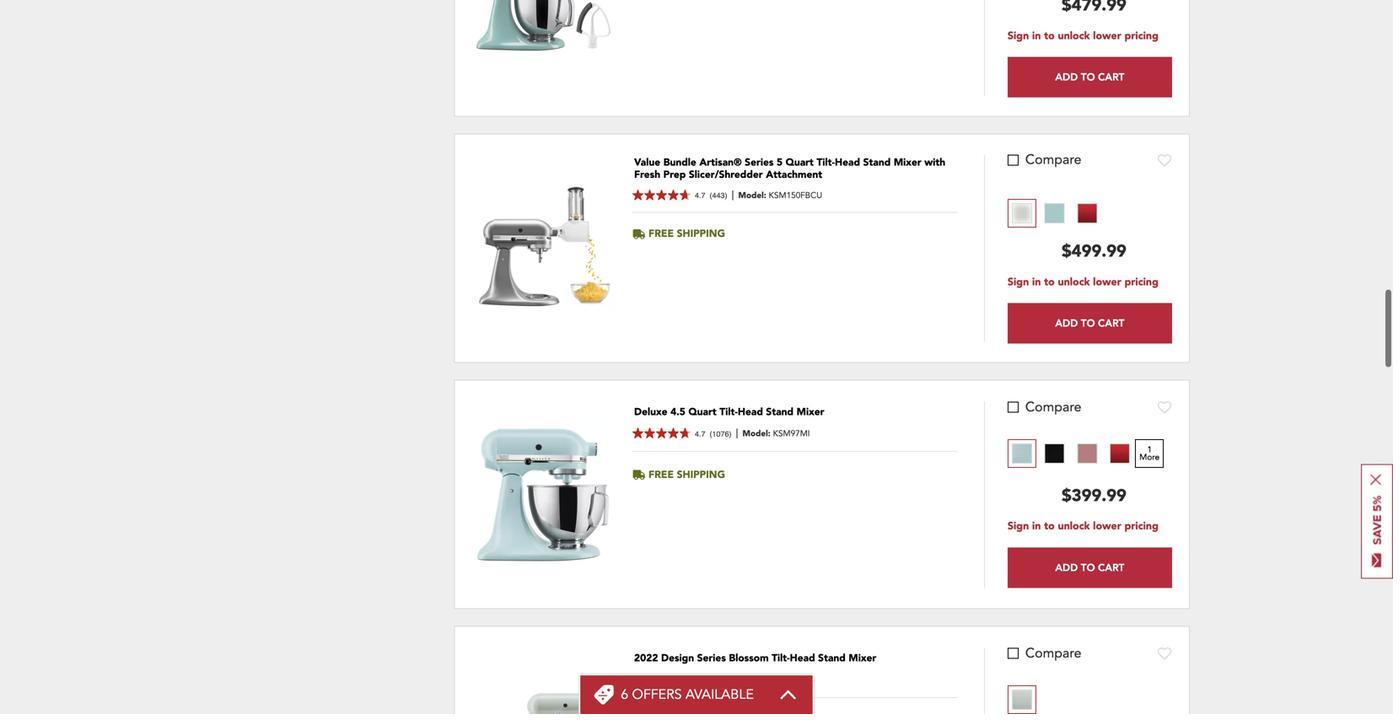 Task type: locate. For each thing, give the bounding box(es) containing it.
1 vertical spatial to
[[1044, 275, 1055, 289]]

head up model: ksm97mi
[[738, 405, 763, 419]]

black matte image
[[1045, 444, 1065, 464]]

offers
[[632, 686, 682, 704]]

1 horizontal spatial series
[[745, 156, 774, 170]]

blossom
[[729, 652, 769, 666]]

head
[[835, 156, 860, 170], [738, 405, 763, 419], [790, 652, 815, 666]]

2 to from the top
[[1081, 316, 1095, 330]]

0 vertical spatial tilt-
[[817, 156, 835, 170]]

0 horizontal spatial empire red image
[[1077, 203, 1098, 224]]

0 vertical spatial pricing
[[1125, 28, 1159, 43]]

1 vertical spatial sign in to unlock lower pricing
[[1008, 275, 1159, 289]]

0 vertical spatial free
[[649, 227, 674, 241]]

1 vertical spatial free shipping
[[649, 468, 725, 482]]

sign for $499.99
[[1008, 275, 1029, 289]]

1 horizontal spatial empire red image
[[1110, 444, 1130, 464]]

1 vertical spatial to
[[1081, 316, 1095, 330]]

1 vertical spatial in
[[1032, 275, 1041, 289]]

4.7 (443)
[[695, 191, 728, 200]]

2 vertical spatial unlock
[[1058, 519, 1090, 534]]

1 vertical spatial add to cart
[[1055, 316, 1125, 330]]

contour silver image
[[1012, 203, 1032, 224]]

2 horizontal spatial tilt-
[[817, 156, 835, 170]]

tilt- up ksm150fbcu
[[817, 156, 835, 170]]

0 vertical spatial add
[[1055, 70, 1078, 84]]

sign in to unlock lower pricing for $399.99
[[1008, 519, 1159, 534]]

1 free shipping from the top
[[649, 227, 725, 241]]

add to wish list image for 2022 design series blossom tilt-head stand mixer
[[1158, 647, 1172, 660]]

sign in to unlock lower pricing
[[1008, 28, 1159, 43], [1008, 275, 1159, 289], [1008, 519, 1159, 534]]

2 horizontal spatial mixer
[[894, 156, 922, 170]]

add to cart for $499.99
[[1055, 316, 1125, 330]]

compare
[[1026, 151, 1082, 169], [1026, 398, 1082, 416], [1026, 644, 1082, 663]]

mineral water blue image
[[1012, 444, 1032, 464]]

1 vertical spatial 4.7
[[695, 430, 706, 439]]

1 sign from the top
[[1008, 28, 1029, 43]]

0 vertical spatial sign in to unlock lower pricing
[[1008, 28, 1159, 43]]

bundle
[[664, 156, 697, 170]]

pricing for $499.99
[[1125, 275, 1159, 289]]

2 horizontal spatial head
[[835, 156, 860, 170]]

pricing for $399.99
[[1125, 519, 1159, 534]]

2 vertical spatial mixer
[[849, 652, 877, 666]]

2 vertical spatial tilt-
[[772, 652, 790, 666]]

1 vertical spatial free
[[649, 468, 674, 482]]

1 4.7 from the top
[[695, 191, 706, 200]]

model: for $399.99
[[743, 428, 771, 439]]

0 vertical spatial to
[[1081, 70, 1095, 84]]

2 vertical spatial add
[[1055, 561, 1078, 574]]

1 add to wish list image from the top
[[1158, 401, 1172, 414]]

compare for $399.99
[[1026, 398, 1082, 416]]

model: for $499.99
[[738, 190, 766, 201]]

to
[[1081, 70, 1095, 84], [1081, 316, 1095, 330], [1081, 561, 1095, 574]]

model: down blossom
[[734, 674, 762, 686]]

1 free from the top
[[649, 227, 674, 241]]

empire red image right aqua sky 'image'
[[1077, 203, 1098, 224]]

tilt- up model: ksm180lelb
[[772, 652, 790, 666]]

2 add to wish list image from the top
[[1158, 647, 1172, 660]]

to for $499.99
[[1044, 275, 1055, 289]]

head right attachment
[[835, 156, 860, 170]]

1 sign in to unlock lower pricing from the top
[[1008, 28, 1159, 43]]

2 vertical spatial add to cart
[[1055, 561, 1125, 574]]

1 compare from the top
[[1026, 151, 1082, 169]]

shipping
[[677, 227, 725, 241], [677, 468, 725, 482]]

2 vertical spatial to
[[1081, 561, 1095, 574]]

sign
[[1008, 28, 1029, 43], [1008, 275, 1029, 289], [1008, 519, 1029, 534]]

add to cart
[[1055, 70, 1125, 84], [1055, 316, 1125, 330], [1055, 561, 1125, 574]]

free shipping
[[649, 227, 725, 241], [649, 468, 725, 482]]

add to cart button for $399.99
[[1008, 548, 1172, 588]]

2 lower from the top
[[1093, 275, 1122, 289]]

2 in from the top
[[1032, 275, 1041, 289]]

2 free from the top
[[649, 468, 674, 482]]

1 shipping from the top
[[677, 227, 725, 241]]

quart inside value bundle artisan® series 5 quart tilt-head stand mixer with fresh prep slicer/shredder attachment
[[786, 156, 814, 170]]

add
[[1055, 70, 1078, 84], [1055, 316, 1078, 330], [1055, 561, 1078, 574]]

4.7 left (1076)
[[695, 430, 706, 439]]

1 vertical spatial add
[[1055, 316, 1078, 330]]

1 vertical spatial shipping
[[677, 468, 725, 482]]

1 horizontal spatial quart
[[786, 156, 814, 170]]

0 vertical spatial free shipping
[[649, 227, 725, 241]]

tilt- inside value bundle artisan® series 5 quart tilt-head stand mixer with fresh prep slicer/shredder attachment
[[817, 156, 835, 170]]

shipping down 4.7 (443)
[[677, 227, 725, 241]]

0 vertical spatial add to cart button
[[1008, 57, 1172, 97]]

3 add from the top
[[1055, 561, 1078, 574]]

1 vertical spatial add to wish list image
[[1158, 647, 1172, 660]]

2022
[[634, 652, 658, 666]]

1 vertical spatial unlock
[[1058, 275, 1090, 289]]

0 vertical spatial stand
[[863, 156, 891, 170]]

2 vertical spatial head
[[790, 652, 815, 666]]

0 vertical spatial compare
[[1026, 151, 1082, 169]]

quart right the 5
[[786, 156, 814, 170]]

empire red image
[[1077, 203, 1098, 224], [1110, 444, 1130, 464]]

0 vertical spatial unlock
[[1058, 28, 1090, 43]]

1 add to cart from the top
[[1055, 70, 1125, 84]]

head up ksm180lelb
[[790, 652, 815, 666]]

series left the 5
[[745, 156, 774, 170]]

free shipping down 4.7 (443)
[[649, 227, 725, 241]]

unlock
[[1058, 28, 1090, 43], [1058, 275, 1090, 289], [1058, 519, 1090, 534]]

in
[[1032, 28, 1041, 43], [1032, 275, 1041, 289], [1032, 519, 1041, 534]]

model: ksm180lelb
[[734, 674, 815, 686]]

sign for $399.99
[[1008, 519, 1029, 534]]

tilt-
[[817, 156, 835, 170], [720, 405, 738, 419], [772, 652, 790, 666]]

compare up blossom icon
[[1026, 644, 1082, 663]]

1 vertical spatial model:
[[743, 428, 771, 439]]

free shipping down 4.7 (1076)
[[649, 468, 725, 482]]

5
[[777, 156, 783, 170]]

2 4.7 from the top
[[695, 430, 706, 439]]

0 horizontal spatial mixer
[[797, 405, 825, 419]]

0 vertical spatial series
[[745, 156, 774, 170]]

2 pricing from the top
[[1125, 275, 1159, 289]]

1 vertical spatial series
[[697, 652, 726, 666]]

1 unlock from the top
[[1058, 28, 1090, 43]]

2 add to cart button from the top
[[1008, 303, 1172, 344]]

series up 4.6 (92)
[[697, 652, 726, 666]]

2 vertical spatial in
[[1032, 519, 1041, 534]]

0 horizontal spatial tilt-
[[720, 405, 738, 419]]

add to wish list image for deluxe 4.5 quart tilt-head stand mixer
[[1158, 401, 1172, 414]]

model: down slicer/shredder
[[738, 190, 766, 201]]

to
[[1044, 28, 1055, 43], [1044, 275, 1055, 289], [1044, 519, 1055, 534]]

attachment
[[766, 168, 822, 182]]

unlock for $499.99
[[1058, 275, 1090, 289]]

2 shipping from the top
[[677, 468, 725, 482]]

quart up 4.7 (1076)
[[689, 405, 717, 419]]

add for $399.99
[[1055, 561, 1078, 574]]

1 vertical spatial stand
[[766, 405, 794, 419]]

2 sign from the top
[[1008, 275, 1029, 289]]

empire red image left 1 more
[[1110, 444, 1130, 464]]

3 to from the top
[[1044, 519, 1055, 534]]

3 unlock from the top
[[1058, 519, 1090, 534]]

cart for $499.99
[[1098, 316, 1125, 330]]

value bundle artisan® series 5 quart tilt-head stand mixer with fresh prep slicer/shredder attachment link
[[634, 156, 956, 182]]

2 free shipping from the top
[[649, 468, 725, 482]]

2 sign in to unlock lower pricing from the top
[[1008, 275, 1159, 289]]

3 add to cart button from the top
[[1008, 548, 1172, 588]]

ksm180lelb
[[765, 674, 815, 686]]

0 vertical spatial head
[[835, 156, 860, 170]]

2 vertical spatial lower
[[1093, 519, 1122, 534]]

1 horizontal spatial stand
[[818, 652, 846, 666]]

0 vertical spatial quart
[[786, 156, 814, 170]]

compare up aqua sky 'image'
[[1026, 151, 1082, 169]]

0 vertical spatial empire red image
[[1077, 203, 1098, 224]]

2 add to cart from the top
[[1055, 316, 1125, 330]]

3 add to cart from the top
[[1055, 561, 1125, 574]]

1 vertical spatial add to cart button
[[1008, 303, 1172, 344]]

(92)
[[710, 676, 723, 685]]

1 vertical spatial quart
[[689, 405, 717, 419]]

1 in from the top
[[1032, 28, 1041, 43]]

3 pricing from the top
[[1125, 519, 1159, 534]]

with
[[925, 156, 946, 170]]

2 to from the top
[[1044, 275, 1055, 289]]

1 add to cart button from the top
[[1008, 57, 1172, 97]]

series
[[745, 156, 774, 170], [697, 652, 726, 666]]

shipping down 4.7 (1076)
[[677, 468, 725, 482]]

2 horizontal spatial stand
[[863, 156, 891, 170]]

1 more link
[[1136, 439, 1164, 468]]

in for $399.99
[[1032, 519, 1041, 534]]

2 vertical spatial compare
[[1026, 644, 1082, 663]]

free
[[649, 227, 674, 241], [649, 468, 674, 482]]

0 vertical spatial add to wish list image
[[1158, 401, 1172, 414]]

compare up black matte icon
[[1026, 398, 1082, 416]]

value bundle artisan® series 5 quart tilt-head stand mixer with flex edge beater image
[[472, 0, 615, 53]]

to for $399.99
[[1081, 561, 1095, 574]]

pricing
[[1125, 28, 1159, 43], [1125, 275, 1159, 289], [1125, 519, 1159, 534]]

model: down deluxe 4.5 quart tilt-head stand mixer
[[743, 428, 771, 439]]

0 vertical spatial mixer
[[894, 156, 922, 170]]

2 add from the top
[[1055, 316, 1078, 330]]

stand inside value bundle artisan® series 5 quart tilt-head stand mixer with fresh prep slicer/shredder attachment
[[863, 156, 891, 170]]

close image
[[1371, 474, 1382, 485]]

1 vertical spatial pricing
[[1125, 275, 1159, 289]]

0 vertical spatial cart
[[1098, 70, 1125, 84]]

2 compare from the top
[[1026, 398, 1082, 416]]

add to wish list image
[[1158, 401, 1172, 414], [1158, 647, 1172, 660]]

0 vertical spatial model:
[[738, 190, 766, 201]]

0 horizontal spatial head
[[738, 405, 763, 419]]

3 sign from the top
[[1008, 519, 1029, 534]]

3 in from the top
[[1032, 519, 1041, 534]]

deluxe 4.5 quart tilt-head stand mixer
[[634, 405, 825, 419]]

add to cart for $399.99
[[1055, 561, 1125, 574]]

1 pricing from the top
[[1125, 28, 1159, 43]]

3 sign in to unlock lower pricing from the top
[[1008, 519, 1159, 534]]

1 to from the top
[[1044, 28, 1055, 43]]

4.7 left (443)
[[695, 191, 706, 200]]

deluxe 4.5 quart tilt-head stand mixer image
[[472, 423, 615, 566]]

blossom image
[[1012, 690, 1032, 710]]

tilt- up (1076)
[[720, 405, 738, 419]]

2 cart from the top
[[1098, 316, 1125, 330]]

4.5
[[671, 405, 686, 419]]

4.7
[[695, 191, 706, 200], [695, 430, 706, 439]]

free for $399.99
[[649, 468, 674, 482]]

$499.99
[[1062, 240, 1127, 263]]

1 vertical spatial lower
[[1093, 275, 1122, 289]]

0 horizontal spatial stand
[[766, 405, 794, 419]]

3 lower from the top
[[1093, 519, 1122, 534]]

2 vertical spatial sign in to unlock lower pricing
[[1008, 519, 1159, 534]]

0 vertical spatial to
[[1044, 28, 1055, 43]]

0 vertical spatial sign
[[1008, 28, 1029, 43]]

lower
[[1093, 28, 1122, 43], [1093, 275, 1122, 289], [1093, 519, 1122, 534]]

0 vertical spatial add to cart
[[1055, 70, 1125, 84]]

0 vertical spatial shipping
[[677, 227, 725, 241]]

free down prep
[[649, 227, 674, 241]]

2022 design series blossom tilt-head stand mixer image
[[472, 689, 615, 714]]

add to cart button
[[1008, 57, 1172, 97], [1008, 303, 1172, 344], [1008, 548, 1172, 588]]

mixer
[[894, 156, 922, 170], [797, 405, 825, 419], [849, 652, 877, 666]]

quart
[[786, 156, 814, 170], [689, 405, 717, 419]]

more
[[1140, 452, 1160, 463]]

free down deluxe at bottom
[[649, 468, 674, 482]]

shipping for $499.99
[[677, 227, 725, 241]]

value bundle artisan® series 5 quart tilt-head stand mixer with fresh prep slicer/shredder attachment
[[634, 156, 946, 182]]

deluxe 4.5 quart tilt-head stand mixer link
[[634, 405, 825, 419]]

0 vertical spatial lower
[[1093, 28, 1122, 43]]

2 vertical spatial add to cart button
[[1008, 548, 1172, 588]]

1 add from the top
[[1055, 70, 1078, 84]]

3 to from the top
[[1081, 561, 1095, 574]]

2 vertical spatial model:
[[734, 674, 762, 686]]

2 vertical spatial cart
[[1098, 561, 1125, 574]]

2 unlock from the top
[[1058, 275, 1090, 289]]

cart
[[1098, 70, 1125, 84], [1098, 316, 1125, 330], [1098, 561, 1125, 574]]

0 horizontal spatial series
[[697, 652, 726, 666]]

2 vertical spatial to
[[1044, 519, 1055, 534]]

3 cart from the top
[[1098, 561, 1125, 574]]

2 vertical spatial pricing
[[1125, 519, 1159, 534]]

1 vertical spatial compare
[[1026, 398, 1082, 416]]

model:
[[738, 190, 766, 201], [743, 428, 771, 439], [734, 674, 762, 686]]

stand
[[863, 156, 891, 170], [766, 405, 794, 419], [818, 652, 846, 666]]

0 vertical spatial in
[[1032, 28, 1041, 43]]

heading
[[621, 686, 754, 704]]

2 vertical spatial sign
[[1008, 519, 1029, 534]]

value
[[634, 156, 661, 170]]

0 vertical spatial 4.7
[[695, 191, 706, 200]]

1 vertical spatial tilt-
[[720, 405, 738, 419]]

1 vertical spatial cart
[[1098, 316, 1125, 330]]

aqua sky image
[[1045, 203, 1065, 224]]

1 vertical spatial sign
[[1008, 275, 1029, 289]]



Task type: describe. For each thing, give the bounding box(es) containing it.
matte dried rose image
[[1077, 444, 1098, 464]]

unlock for $399.99
[[1058, 519, 1090, 534]]

1 cart from the top
[[1098, 70, 1125, 84]]

4.7 for $399.99
[[695, 430, 706, 439]]

to for $399.99
[[1044, 519, 1055, 534]]

(443)
[[710, 191, 728, 200]]

1 vertical spatial empire red image
[[1110, 444, 1130, 464]]

heading containing 6
[[621, 686, 754, 704]]

2022 design series blossom tilt-head stand mixer
[[634, 652, 877, 666]]

chevron icon image
[[779, 690, 798, 700]]

2 vertical spatial stand
[[818, 652, 846, 666]]

1 lower from the top
[[1093, 28, 1122, 43]]

head inside value bundle artisan® series 5 quart tilt-head stand mixer with fresh prep slicer/shredder attachment
[[835, 156, 860, 170]]

$399.99
[[1062, 485, 1127, 508]]

add to cart button for $499.99
[[1008, 303, 1172, 344]]

6 offers available
[[621, 686, 754, 704]]

ksm150fbcu
[[769, 190, 823, 201]]

free shipping for $399.99
[[649, 468, 725, 482]]

2022 design series blossom tilt-head stand mixer link
[[634, 652, 877, 666]]

4.7 for $499.99
[[695, 191, 706, 200]]

4.6
[[695, 676, 706, 685]]

model: ksm97mi
[[743, 428, 810, 439]]

sign in to unlock lower pricing for $499.99
[[1008, 275, 1159, 289]]

promo tag image
[[594, 685, 614, 705]]

4.6 (92)
[[695, 676, 723, 685]]

1 vertical spatial head
[[738, 405, 763, 419]]

fresh
[[634, 168, 661, 182]]

4.7 (1076)
[[695, 430, 732, 439]]

add to wish list image
[[1158, 153, 1172, 167]]

available
[[686, 686, 754, 704]]

artisan®
[[700, 156, 742, 170]]

ksm97mi
[[773, 428, 810, 439]]

free shipping for $499.99
[[649, 227, 725, 241]]

design
[[661, 652, 694, 666]]

free for $499.99
[[649, 227, 674, 241]]

deluxe
[[634, 405, 668, 419]]

prep
[[664, 168, 686, 182]]

1
[[1148, 444, 1152, 455]]

compare for $499.99
[[1026, 151, 1082, 169]]

add for $499.99
[[1055, 316, 1078, 330]]

cart for $399.99
[[1098, 561, 1125, 574]]

model: ksm150fbcu
[[738, 190, 823, 201]]

1 horizontal spatial mixer
[[849, 652, 877, 666]]

1 more
[[1140, 444, 1160, 463]]

1 horizontal spatial tilt-
[[772, 652, 790, 666]]

value bundle artisan® series 5 quart tilt-head stand mixer with fresh prep slicer/shredder attachment image
[[472, 184, 615, 313]]

(1076)
[[710, 430, 732, 439]]

series inside value bundle artisan® series 5 quart tilt-head stand mixer with fresh prep slicer/shredder attachment
[[745, 156, 774, 170]]

mixer inside value bundle artisan® series 5 quart tilt-head stand mixer with fresh prep slicer/shredder attachment
[[894, 156, 922, 170]]

1 to from the top
[[1081, 70, 1095, 84]]

lower for $399.99
[[1093, 519, 1122, 534]]

1 vertical spatial mixer
[[797, 405, 825, 419]]

3 compare from the top
[[1026, 644, 1082, 663]]

in for $499.99
[[1032, 275, 1041, 289]]

6
[[621, 686, 628, 704]]

slicer/shredder
[[689, 168, 763, 182]]

to for $499.99
[[1081, 316, 1095, 330]]

1 horizontal spatial head
[[790, 652, 815, 666]]

0 horizontal spatial quart
[[689, 405, 717, 419]]

lower for $499.99
[[1093, 275, 1122, 289]]

shipping for $399.99
[[677, 468, 725, 482]]



Task type: vqa. For each thing, say whether or not it's contained in the screenshot.
the special
no



